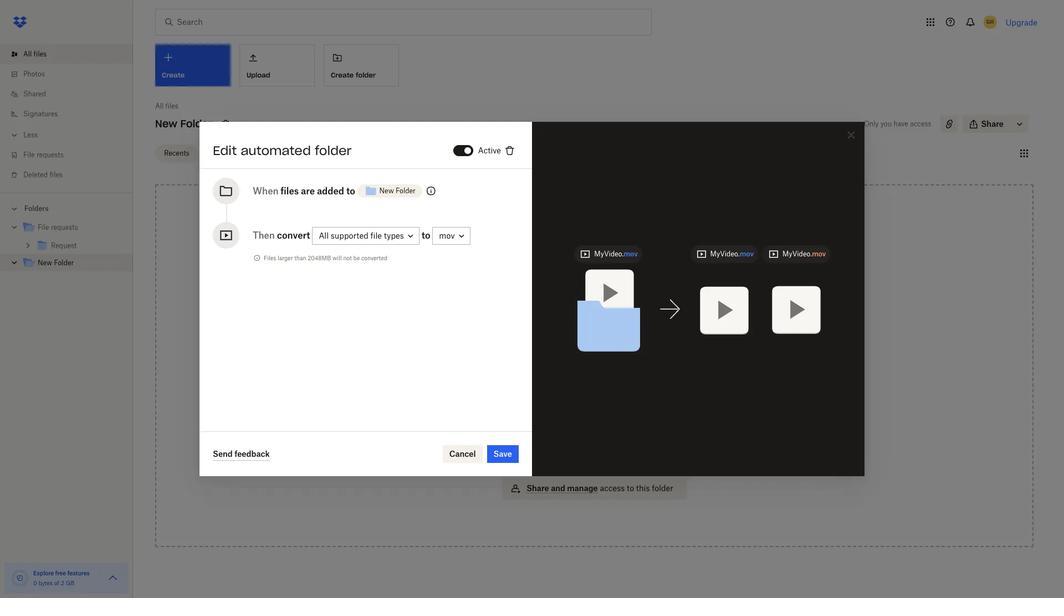 Task type: describe. For each thing, give the bounding box(es) containing it.
added
[[317, 186, 344, 197]]

when
[[253, 186, 278, 197]]

import button
[[502, 416, 687, 438]]

files inside edit automated folder "dialog"
[[281, 186, 299, 197]]

explore
[[33, 570, 54, 577]]

request
[[527, 453, 558, 462]]

file requests link inside group
[[22, 221, 124, 236]]

access for have
[[910, 120, 931, 128]]

photos
[[23, 70, 45, 78]]

supported
[[331, 231, 368, 241]]

all files list item
[[0, 44, 133, 64]]

3 myvideo. from the left
[[783, 250, 812, 258]]

send feedback
[[213, 449, 270, 459]]

create folder button
[[324, 44, 399, 86]]

drop
[[547, 294, 566, 304]]

access for manage
[[600, 484, 625, 493]]

share and manage access to this folder
[[527, 484, 673, 493]]

all files inside list item
[[23, 50, 47, 58]]

1 vertical spatial all
[[155, 102, 164, 110]]

0 vertical spatial file
[[23, 151, 35, 159]]

files inside "button"
[[560, 453, 576, 462]]

remove image
[[503, 144, 517, 157]]

dropbox image
[[9, 11, 31, 33]]

shared link
[[9, 84, 133, 104]]

bytes
[[38, 580, 53, 587]]

to left mov dropdown button
[[422, 230, 430, 241]]

folder inside button
[[356, 71, 376, 79]]

list containing all files
[[0, 38, 133, 193]]

1 myvideo. from the left
[[594, 250, 624, 258]]

new for new folder 'link'
[[38, 259, 52, 267]]

automated
[[241, 143, 311, 159]]

be
[[353, 255, 360, 262]]

create folder
[[331, 71, 376, 79]]

deleted files
[[23, 171, 63, 179]]

cancel button
[[443, 446, 482, 463]]

request files button
[[502, 447, 687, 469]]

request files
[[527, 453, 576, 462]]

folder inside more ways to add content element
[[652, 484, 673, 493]]

folder inside "dialog"
[[315, 143, 352, 159]]

recents button
[[155, 144, 198, 162]]

new folder for new folder button
[[379, 187, 416, 195]]

drop files here to upload, or use the 'upload' button
[[547, 294, 642, 316]]

new folder for new folder 'link'
[[38, 259, 74, 267]]

0 vertical spatial file requests link
[[9, 145, 133, 165]]

mov button
[[432, 227, 470, 245]]

'upload'
[[586, 306, 615, 316]]

1 horizontal spatial new folder
[[155, 117, 212, 130]]

free
[[55, 570, 66, 577]]

types
[[384, 231, 404, 241]]

explore free features 0 bytes of 2 gb
[[33, 570, 90, 587]]

deleted files link
[[9, 165, 133, 185]]

file requests inside list
[[23, 151, 64, 159]]

photos link
[[9, 64, 133, 84]]

group containing file requests
[[0, 217, 133, 280]]

feedback
[[235, 449, 270, 459]]

new folder link
[[22, 256, 124, 271]]

file
[[371, 231, 382, 241]]

features
[[67, 570, 90, 577]]

save
[[494, 449, 512, 459]]

then
[[253, 230, 275, 241]]

of
[[54, 580, 59, 587]]

upgrade
[[1006, 17, 1038, 27]]

0 vertical spatial all files link
[[9, 44, 133, 64]]

to left this
[[627, 484, 634, 493]]

1 vertical spatial file
[[38, 223, 49, 232]]

2 myvideo. mov from the left
[[710, 250, 754, 258]]

less
[[23, 131, 38, 139]]

shared
[[23, 90, 46, 98]]

are
[[301, 186, 315, 197]]

than
[[294, 255, 306, 262]]

not
[[343, 255, 352, 262]]

1 myvideo. mov from the left
[[594, 250, 638, 258]]

all supported file types button
[[312, 227, 419, 245]]

or
[[547, 306, 555, 316]]

all inside list item
[[23, 50, 32, 58]]

starred
[[212, 149, 235, 157]]

converted
[[361, 255, 387, 262]]

send feedback button
[[213, 448, 270, 461]]



Task type: vqa. For each thing, say whether or not it's contained in the screenshot.
Dropbox. at the top left
no



Task type: locate. For each thing, give the bounding box(es) containing it.
0 horizontal spatial new
[[38, 259, 52, 267]]

folder up recents
[[180, 117, 212, 130]]

folder right this
[[652, 484, 673, 493]]

1 vertical spatial requests
[[51, 223, 78, 232]]

1 horizontal spatial all files
[[155, 102, 179, 110]]

upload,
[[614, 294, 642, 304]]

1 vertical spatial new folder
[[379, 187, 416, 195]]

2 horizontal spatial new
[[379, 187, 394, 195]]

folders button
[[0, 200, 133, 217]]

requests up deleted files
[[37, 151, 64, 159]]

file requests down 'folders' button
[[38, 223, 78, 232]]

button
[[617, 306, 642, 316]]

all up photos
[[23, 50, 32, 58]]

file down the folders
[[38, 223, 49, 232]]

requests
[[37, 151, 64, 159], [51, 223, 78, 232]]

2 vertical spatial folder
[[652, 484, 673, 493]]

1 horizontal spatial new
[[155, 117, 177, 130]]

save button
[[487, 446, 519, 463]]

share for share
[[981, 119, 1004, 129]]

all supported file types
[[319, 231, 404, 241]]

mov
[[439, 231, 455, 241], [624, 250, 638, 258], [740, 250, 754, 258], [812, 250, 826, 258]]

2 vertical spatial new
[[38, 259, 52, 267]]

file requests link up deleted files
[[9, 145, 133, 165]]

2 vertical spatial all
[[319, 231, 329, 241]]

0 vertical spatial all files
[[23, 50, 47, 58]]

access
[[527, 391, 554, 400]]

edit automated folder
[[213, 143, 352, 159]]

2 horizontal spatial folder
[[652, 484, 673, 493]]

files
[[264, 255, 276, 262]]

folder right the create
[[356, 71, 376, 79]]

this
[[636, 484, 650, 493]]

1 vertical spatial folder
[[396, 187, 416, 195]]

all files up photos
[[23, 50, 47, 58]]

access right "manage"
[[600, 484, 625, 493]]

1 vertical spatial share
[[527, 484, 549, 493]]

0 horizontal spatial all files link
[[9, 44, 133, 64]]

files left are
[[281, 186, 299, 197]]

files inside the "drop files here to upload, or use the 'upload' button"
[[567, 294, 583, 304]]

list
[[0, 38, 133, 193]]

1 horizontal spatial folder
[[180, 117, 212, 130]]

folder
[[356, 71, 376, 79], [315, 143, 352, 159], [652, 484, 673, 493]]

active
[[478, 146, 501, 155]]

you
[[881, 120, 892, 128]]

access button
[[502, 385, 687, 407]]

1 horizontal spatial all files link
[[155, 101, 179, 112]]

folder permissions image
[[424, 185, 438, 198]]

to inside the "drop files here to upload, or use the 'upload' button"
[[604, 294, 612, 304]]

folder left folder permissions icon on the top left of the page
[[396, 187, 416, 195]]

files up the at the right bottom of page
[[567, 294, 583, 304]]

new folder
[[155, 117, 212, 130], [379, 187, 416, 195], [38, 259, 74, 267]]

folder down 'folders' button
[[54, 259, 74, 267]]

0 horizontal spatial all
[[23, 50, 32, 58]]

file down the less
[[23, 151, 35, 159]]

0 horizontal spatial all files
[[23, 50, 47, 58]]

only
[[864, 120, 879, 128]]

more ways to add content element
[[500, 361, 689, 511]]

2 vertical spatial new folder
[[38, 259, 74, 267]]

file requests up deleted files
[[23, 151, 64, 159]]

share button
[[962, 115, 1010, 133]]

folder inside new folder button
[[396, 187, 416, 195]]

files
[[34, 50, 47, 58], [165, 102, 179, 110], [50, 171, 63, 179], [281, 186, 299, 197], [567, 294, 583, 304], [560, 453, 576, 462]]

to right the added
[[346, 186, 355, 197]]

2 horizontal spatial myvideo.
[[783, 250, 812, 258]]

share for share and manage access to this folder
[[527, 484, 549, 493]]

manage
[[567, 484, 598, 493]]

larger
[[278, 255, 293, 262]]

signatures
[[23, 110, 58, 118]]

less image
[[9, 130, 20, 141]]

quota usage element
[[11, 570, 29, 587]]

0 vertical spatial folder
[[180, 117, 212, 130]]

1 horizontal spatial access
[[910, 120, 931, 128]]

use
[[557, 306, 570, 316]]

1 vertical spatial access
[[600, 484, 625, 493]]

0 vertical spatial requests
[[37, 151, 64, 159]]

all files link
[[9, 44, 133, 64], [155, 101, 179, 112]]

0 vertical spatial file requests
[[23, 151, 64, 159]]

new left folder permissions icon on the top left of the page
[[379, 187, 394, 195]]

here
[[585, 294, 602, 304]]

folder for new folder 'link'
[[54, 259, 74, 267]]

new down the folders
[[38, 259, 52, 267]]

0 horizontal spatial folder
[[315, 143, 352, 159]]

1 vertical spatial file requests
[[38, 223, 78, 232]]

share inside button
[[981, 119, 1004, 129]]

2 horizontal spatial myvideo. mov
[[783, 250, 826, 258]]

folder up the added
[[315, 143, 352, 159]]

and
[[551, 484, 565, 493]]

new folder inside 'link'
[[38, 259, 74, 267]]

only you have access
[[864, 120, 931, 128]]

upgrade link
[[1006, 17, 1038, 27]]

all files link up recents
[[155, 101, 179, 112]]

0 horizontal spatial share
[[527, 484, 549, 493]]

gb
[[66, 580, 74, 587]]

have
[[894, 120, 908, 128]]

create
[[331, 71, 354, 79]]

files larger than 2048mb will not be converted
[[264, 255, 387, 262]]

files right request
[[560, 453, 576, 462]]

1 vertical spatial new
[[379, 187, 394, 195]]

1 horizontal spatial file
[[38, 223, 49, 232]]

edit
[[213, 143, 237, 159]]

new up recents
[[155, 117, 177, 130]]

file requests
[[23, 151, 64, 159], [38, 223, 78, 232]]

mov inside dropdown button
[[439, 231, 455, 241]]

3 myvideo. mov from the left
[[783, 250, 826, 258]]

all files
[[23, 50, 47, 58], [155, 102, 179, 110]]

file requests link
[[9, 145, 133, 165], [22, 221, 124, 236]]

1 horizontal spatial all
[[155, 102, 164, 110]]

share inside more ways to add content element
[[527, 484, 549, 493]]

starred button
[[203, 144, 244, 162]]

access inside more ways to add content element
[[600, 484, 625, 493]]

0 vertical spatial share
[[981, 119, 1004, 129]]

1 vertical spatial all files link
[[155, 101, 179, 112]]

import
[[527, 422, 553, 431]]

files inside list item
[[34, 50, 47, 58]]

folder inside new folder 'link'
[[54, 259, 74, 267]]

new inside 'link'
[[38, 259, 52, 267]]

files right deleted
[[50, 171, 63, 179]]

files are added to
[[281, 186, 355, 197]]

signatures link
[[9, 104, 133, 124]]

1 horizontal spatial myvideo. mov
[[710, 250, 754, 258]]

0 vertical spatial new
[[155, 117, 177, 130]]

1 horizontal spatial folder
[[356, 71, 376, 79]]

will
[[333, 255, 342, 262]]

folder
[[180, 117, 212, 130], [396, 187, 416, 195], [54, 259, 74, 267]]

access right 'have'
[[910, 120, 931, 128]]

new
[[155, 117, 177, 130], [379, 187, 394, 195], [38, 259, 52, 267]]

2 horizontal spatial new folder
[[379, 187, 416, 195]]

1 horizontal spatial myvideo.
[[710, 250, 740, 258]]

files up photos
[[34, 50, 47, 58]]

the
[[572, 306, 584, 316]]

deleted
[[23, 171, 48, 179]]

0 horizontal spatial folder
[[54, 259, 74, 267]]

all files link up shared link
[[9, 44, 133, 64]]

2 horizontal spatial all
[[319, 231, 329, 241]]

convert
[[277, 230, 310, 241]]

1 vertical spatial folder
[[315, 143, 352, 159]]

all inside dropdown button
[[319, 231, 329, 241]]

to right here on the right
[[604, 294, 612, 304]]

all
[[23, 50, 32, 58], [155, 102, 164, 110], [319, 231, 329, 241]]

2
[[61, 580, 64, 587]]

file
[[23, 151, 35, 159], [38, 223, 49, 232]]

new folder inside button
[[379, 187, 416, 195]]

0 horizontal spatial myvideo. mov
[[594, 250, 638, 258]]

all files up recents
[[155, 102, 179, 110]]

0 horizontal spatial access
[[600, 484, 625, 493]]

0 vertical spatial folder
[[356, 71, 376, 79]]

group
[[0, 217, 133, 280]]

send
[[213, 449, 233, 459]]

all up files larger than 2048mb will not be converted
[[319, 231, 329, 241]]

myvideo.
[[594, 250, 624, 258], [710, 250, 740, 258], [783, 250, 812, 258]]

requests down 'folders' button
[[51, 223, 78, 232]]

1 horizontal spatial share
[[981, 119, 1004, 129]]

edit automated folder dialog
[[200, 122, 865, 477]]

file requests link down 'folders' button
[[22, 221, 124, 236]]

new inside button
[[379, 187, 394, 195]]

folders
[[24, 205, 49, 213]]

2 vertical spatial folder
[[54, 259, 74, 267]]

0 vertical spatial access
[[910, 120, 931, 128]]

1 vertical spatial all files
[[155, 102, 179, 110]]

new for new folder button
[[379, 187, 394, 195]]

0
[[33, 580, 37, 587]]

0 vertical spatial new folder
[[155, 117, 212, 130]]

0 horizontal spatial file
[[23, 151, 35, 159]]

1 vertical spatial file requests link
[[22, 221, 124, 236]]

0 vertical spatial all
[[23, 50, 32, 58]]

recents
[[164, 149, 189, 157]]

cancel
[[449, 449, 476, 459]]

2048mb
[[308, 255, 331, 262]]

2 horizontal spatial folder
[[396, 187, 416, 195]]

files up recents
[[165, 102, 179, 110]]

folder for new folder button
[[396, 187, 416, 195]]

2 myvideo. from the left
[[710, 250, 740, 258]]

0 horizontal spatial new folder
[[38, 259, 74, 267]]

0 horizontal spatial myvideo.
[[594, 250, 624, 258]]

new folder button
[[357, 180, 422, 202]]

all up recents button
[[155, 102, 164, 110]]

access
[[910, 120, 931, 128], [600, 484, 625, 493]]

myvideo. mov
[[594, 250, 638, 258], [710, 250, 754, 258], [783, 250, 826, 258]]



